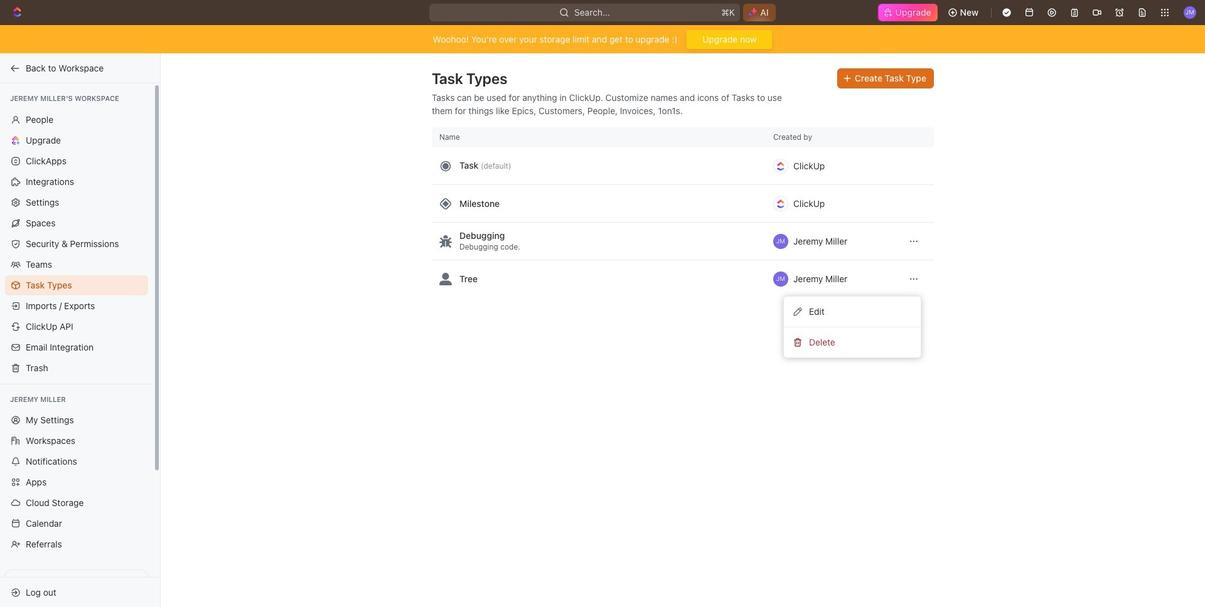 Task type: locate. For each thing, give the bounding box(es) containing it.
user large image
[[440, 273, 452, 286]]



Task type: vqa. For each thing, say whether or not it's contained in the screenshot.
tree
no



Task type: describe. For each thing, give the bounding box(es) containing it.
bug image
[[440, 235, 452, 248]]



